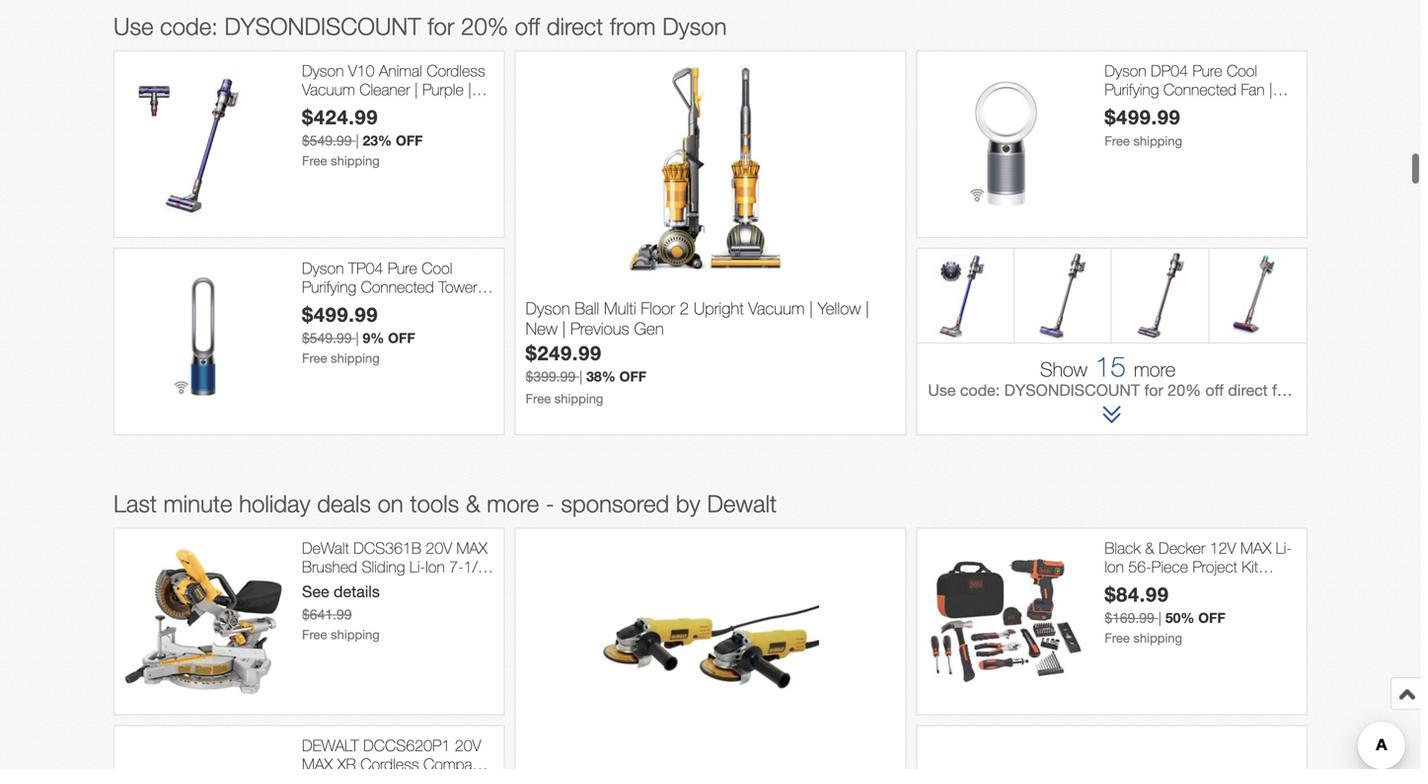 Task type: describe. For each thing, give the bounding box(es) containing it.
black & decker 12v max li- ion 56-piece project kit bdcdd12pk new link
[[1105, 538, 1297, 595]]

dyson tp04 pure cool purifying connected tower fan | new | previous gen
[[302, 259, 477, 315]]

$399.99
[[526, 368, 576, 384]]

cordless inside the 'dewalt dccs620p1 20v max xr cordless compac'
[[361, 755, 419, 769]]

more inside show 15 more use code: dysondiscount for 20% off direct from dyson
[[1134, 357, 1176, 381]]

bdcdd12pk
[[1105, 576, 1194, 595]]

free inside $84.99 $169.99 | 50% off free shipping
[[1105, 630, 1130, 645]]

multi
[[604, 298, 636, 318]]

dyson inside show 15 more use code: dysondiscount for 20% off direct from dyson
[[1309, 381, 1354, 399]]

dyson v10 animal cordless vacuum cleaner | purple | new| previous gen link
[[302, 61, 494, 118]]

dyson for tp04
[[302, 259, 344, 277]]

free inside $499.99 $549.99 | 9% off free shipping
[[302, 350, 327, 366]]

50%
[[1166, 609, 1195, 626]]

purifying for |
[[302, 278, 357, 296]]

previous inside the dyson tp04 pure cool purifying connected tower fan | new | previous gen
[[380, 296, 436, 315]]

new inside the dyson tp04 pure cool purifying connected tower fan | new | previous gen
[[338, 296, 368, 315]]

upright
[[694, 298, 744, 318]]

gen inside dyson v10 animal cordless vacuum cleaner | purple | new| previous gen
[[400, 99, 428, 118]]

shipping inside see details $641.99 free shipping
[[331, 627, 380, 642]]

$641.99
[[302, 606, 352, 622]]

sponsored
[[561, 490, 670, 517]]

black
[[1105, 538, 1141, 557]]

previous inside dyson v10 animal cordless vacuum cleaner | purple | new| previous gen
[[340, 99, 395, 118]]

7-
[[449, 557, 464, 576]]

new|
[[302, 99, 336, 118]]

dewalt dcs361b 20v max brushed sliding li-ion 7-1/4" cordless miter saw new link
[[302, 538, 494, 595]]

12v
[[1210, 538, 1237, 557]]

2
[[680, 298, 689, 318]]

shipping inside $84.99 $169.99 | 50% off free shipping
[[1134, 630, 1183, 645]]

pure for tp04
[[388, 259, 417, 277]]

on
[[378, 490, 404, 517]]

previous inside dyson dp04 pure cool purifying connected fan | new | previous gen
[[1147, 99, 1203, 118]]

20v for dcs361b
[[426, 538, 452, 557]]

max for dewalt dcs361b 20v max brushed sliding li-ion 7-1/4" cordless miter saw new
[[457, 538, 488, 557]]

gen inside dyson ball multi floor 2 upright vacuum | yellow | new | previous gen $249.99 $399.99 | 38% off free shipping
[[634, 318, 664, 338]]

dp04
[[1151, 61, 1189, 80]]

saw
[[401, 576, 430, 595]]

$424.99
[[302, 105, 378, 129]]

pure for dp04
[[1193, 61, 1223, 80]]

0 horizontal spatial from
[[610, 12, 656, 40]]

cool for fan
[[1227, 61, 1258, 80]]

dyson for dp04
[[1105, 61, 1147, 80]]

fan inside dyson dp04 pure cool purifying connected fan | new | previous gen
[[1241, 80, 1265, 99]]

$499.99 $549.99 | 9% off free shipping
[[302, 302, 415, 366]]

dyson tp04 pure cool purifying connected tower fan | new | previous gen link
[[302, 259, 494, 315]]

$84.99
[[1105, 582, 1170, 606]]

dyson ball multi floor 2 upright vacuum | yellow | new | previous gen link
[[526, 298, 896, 341]]

tp04
[[348, 259, 383, 277]]

li- inside dewalt dcs361b 20v max brushed sliding li-ion 7-1/4" cordless miter saw new
[[410, 557, 426, 576]]

purifying for new
[[1105, 80, 1159, 99]]

ion inside dewalt dcs361b 20v max brushed sliding li-ion 7-1/4" cordless miter saw new
[[426, 557, 445, 576]]

off inside dyson ball multi floor 2 upright vacuum | yellow | new | previous gen $249.99 $399.99 | 38% off free shipping
[[620, 368, 647, 384]]

dewalt
[[302, 538, 349, 557]]

show
[[1041, 357, 1088, 381]]

cool for tower
[[422, 259, 453, 277]]

$499.99 for $499.99 free shipping
[[1105, 105, 1181, 129]]

tower
[[439, 278, 477, 296]]

last
[[114, 490, 157, 517]]

v10
[[348, 61, 375, 80]]

by
[[676, 490, 701, 517]]

gen inside the dyson tp04 pure cool purifying connected tower fan | new | previous gen
[[440, 296, 468, 315]]

ion inside black & decker 12v max li- ion 56-piece project kit bdcdd12pk new
[[1105, 557, 1124, 576]]

new inside dyson dp04 pure cool purifying connected fan | new | previous gen
[[1105, 99, 1135, 118]]

shipping inside $499.99 free shipping
[[1134, 133, 1183, 148]]

0 vertical spatial &
[[466, 490, 480, 517]]

direct inside show 15 more use code: dysondiscount for 20% off direct from dyson
[[1229, 381, 1268, 399]]

new inside black & decker 12v max li- ion 56-piece project kit bdcdd12pk new
[[1199, 576, 1229, 595]]

off inside $84.99 $169.99 | 50% off free shipping
[[1199, 609, 1226, 626]]

cordless inside dewalt dcs361b 20v max brushed sliding li-ion 7-1/4" cordless miter saw new
[[302, 576, 361, 595]]

connected for previous
[[361, 278, 434, 296]]

cordless inside dyson v10 animal cordless vacuum cleaner | purple | new| previous gen
[[427, 61, 485, 80]]



Task type: locate. For each thing, give the bounding box(es) containing it.
cordless down brushed
[[302, 576, 361, 595]]

$499.99 free shipping
[[1105, 105, 1183, 148]]

pure right dp04
[[1193, 61, 1223, 80]]

& up 56-
[[1145, 538, 1155, 557]]

| inside $499.99 $549.99 | 9% off free shipping
[[356, 330, 359, 346]]

$84.99 $169.99 | 50% off free shipping
[[1105, 582, 1226, 645]]

1/4"
[[464, 557, 492, 576]]

dysondiscount
[[225, 12, 421, 40], [1005, 381, 1140, 399]]

1 horizontal spatial cool
[[1227, 61, 1258, 80]]

1 vertical spatial dysondiscount
[[1005, 381, 1140, 399]]

20%
[[461, 12, 509, 40], [1168, 381, 1202, 399]]

& inside black & decker 12v max li- ion 56-piece project kit bdcdd12pk new
[[1145, 538, 1155, 557]]

cool right dp04
[[1227, 61, 1258, 80]]

connected down tp04
[[361, 278, 434, 296]]

max up 1/4"
[[457, 538, 488, 557]]

1 horizontal spatial &
[[1145, 538, 1155, 557]]

dyson for ball
[[526, 298, 570, 318]]

1 horizontal spatial 20v
[[455, 736, 481, 755]]

previous down the cleaner
[[340, 99, 395, 118]]

1 vertical spatial 20%
[[1168, 381, 1202, 399]]

vacuum right upright
[[749, 298, 805, 318]]

miter
[[365, 576, 397, 595]]

dyson ball multi floor 2 upright vacuum | yellow | new | previous gen $249.99 $399.99 | 38% off free shipping
[[526, 298, 870, 406]]

$549.99
[[302, 132, 352, 148], [302, 330, 352, 346]]

20v for dccs620p1
[[455, 736, 481, 755]]

0 vertical spatial cool
[[1227, 61, 1258, 80]]

holiday
[[239, 490, 311, 517]]

$424.99 $549.99 | 23% off free shipping
[[302, 105, 423, 168]]

1 vertical spatial $499.99
[[302, 302, 378, 326]]

$549.99 down $424.99 at the top left of page
[[302, 132, 352, 148]]

0 vertical spatial $549.99
[[302, 132, 352, 148]]

0 vertical spatial direct
[[547, 12, 603, 40]]

connected for gen
[[1164, 80, 1237, 99]]

0 vertical spatial fan
[[1241, 80, 1265, 99]]

0 horizontal spatial connected
[[361, 278, 434, 296]]

ion left 7- on the bottom of the page
[[426, 557, 445, 576]]

$169.99
[[1105, 609, 1155, 626]]

23%
[[363, 132, 392, 148]]

max
[[457, 538, 488, 557], [1241, 538, 1272, 557], [302, 755, 333, 769]]

$549.99 inside $499.99 $549.99 | 9% off free shipping
[[302, 330, 352, 346]]

cool
[[1227, 61, 1258, 80], [422, 259, 453, 277]]

0 vertical spatial $499.99
[[1105, 105, 1181, 129]]

20v right dccs620p1
[[455, 736, 481, 755]]

1 horizontal spatial direct
[[1229, 381, 1268, 399]]

cordless up purple
[[427, 61, 485, 80]]

1 vertical spatial for
[[1145, 381, 1164, 399]]

black & decker 12v max li- ion 56-piece project kit bdcdd12pk new
[[1105, 538, 1292, 595]]

$499.99 for $499.99 $549.99 | 9% off free shipping
[[302, 302, 378, 326]]

$549.99 for $499.99
[[302, 330, 352, 346]]

dcs361b
[[354, 538, 422, 557]]

max inside the 'dewalt dccs620p1 20v max xr cordless compac'
[[302, 755, 333, 769]]

38%
[[587, 368, 616, 384]]

dyson
[[663, 12, 727, 40], [302, 61, 344, 80], [1105, 61, 1147, 80], [302, 259, 344, 277], [526, 298, 570, 318], [1309, 381, 1354, 399]]

dewalt dcs361b 20v max brushed sliding li-ion 7-1/4" cordless miter saw new
[[302, 538, 492, 595]]

code: inside show 15 more use code: dysondiscount for 20% off direct from dyson
[[961, 381, 1000, 399]]

$499.99 inside $499.99 free shipping
[[1105, 105, 1181, 129]]

for up purple
[[428, 12, 455, 40]]

0 horizontal spatial cool
[[422, 259, 453, 277]]

56-
[[1129, 557, 1152, 576]]

ion
[[426, 557, 445, 576], [1105, 557, 1124, 576]]

purifying inside the dyson tp04 pure cool purifying connected tower fan | new | previous gen
[[302, 278, 357, 296]]

max inside black & decker 12v max li- ion 56-piece project kit bdcdd12pk new
[[1241, 538, 1272, 557]]

0 horizontal spatial &
[[466, 490, 480, 517]]

0 horizontal spatial $499.99
[[302, 302, 378, 326]]

dyson v10 animal cordless vacuum cleaner | purple | new| previous gen
[[302, 61, 485, 118]]

new inside dewalt dcs361b 20v max brushed sliding li-ion 7-1/4" cordless miter saw new
[[435, 576, 465, 595]]

20% inside show 15 more use code: dysondiscount for 20% off direct from dyson
[[1168, 381, 1202, 399]]

connected inside dyson dp04 pure cool purifying connected fan | new | previous gen
[[1164, 80, 1237, 99]]

0 horizontal spatial fan
[[302, 296, 326, 315]]

&
[[466, 490, 480, 517], [1145, 538, 1155, 557]]

previous inside dyson ball multi floor 2 upright vacuum | yellow | new | previous gen $249.99 $399.99 | 38% off free shipping
[[571, 318, 630, 338]]

$499.99 up 9% on the top left of page
[[302, 302, 378, 326]]

1 horizontal spatial li-
[[1276, 538, 1292, 557]]

purple
[[423, 80, 464, 99]]

0 horizontal spatial li-
[[410, 557, 426, 576]]

0 vertical spatial vacuum
[[302, 80, 355, 99]]

| inside $84.99 $169.99 | 50% off free shipping
[[1159, 609, 1162, 626]]

1 vertical spatial vacuum
[[749, 298, 805, 318]]

1 horizontal spatial use
[[928, 381, 956, 399]]

1 vertical spatial 20v
[[455, 736, 481, 755]]

0 horizontal spatial 20v
[[426, 538, 452, 557]]

use inside show 15 more use code: dysondiscount for 20% off direct from dyson
[[928, 381, 956, 399]]

dewalt dccs620p1 20v max xr cordless compac link
[[302, 736, 494, 769]]

1 $549.99 from the top
[[302, 132, 352, 148]]

20v inside the 'dewalt dccs620p1 20v max xr cordless compac'
[[455, 736, 481, 755]]

more right 15
[[1134, 357, 1176, 381]]

2 $549.99 from the top
[[302, 330, 352, 346]]

1 horizontal spatial for
[[1145, 381, 1164, 399]]

dysondiscount inside show 15 more use code: dysondiscount for 20% off direct from dyson
[[1005, 381, 1140, 399]]

1 horizontal spatial fan
[[1241, 80, 1265, 99]]

20v inside dewalt dcs361b 20v max brushed sliding li-ion 7-1/4" cordless miter saw new
[[426, 538, 452, 557]]

$499.99 inside $499.99 $549.99 | 9% off free shipping
[[302, 302, 378, 326]]

0 horizontal spatial vacuum
[[302, 80, 355, 99]]

0 vertical spatial code:
[[160, 12, 218, 40]]

0 horizontal spatial dysondiscount
[[225, 12, 421, 40]]

shipping inside $499.99 $549.99 | 9% off free shipping
[[331, 350, 380, 366]]

shipping down 9% on the top left of page
[[331, 350, 380, 366]]

shipping down dyson dp04 pure cool purifying connected fan | new | previous gen
[[1134, 133, 1183, 148]]

dccs620p1
[[363, 736, 451, 755]]

20% right 15
[[1168, 381, 1202, 399]]

0 horizontal spatial for
[[428, 12, 455, 40]]

shipping inside dyson ball multi floor 2 upright vacuum | yellow | new | previous gen $249.99 $399.99 | 38% off free shipping
[[555, 391, 604, 406]]

cool inside dyson dp04 pure cool purifying connected fan | new | previous gen
[[1227, 61, 1258, 80]]

1 vertical spatial purifying
[[302, 278, 357, 296]]

more left - in the bottom of the page
[[487, 490, 539, 517]]

cool up tower
[[422, 259, 453, 277]]

li- inside black & decker 12v max li- ion 56-piece project kit bdcdd12pk new
[[1276, 538, 1292, 557]]

0 horizontal spatial max
[[302, 755, 333, 769]]

shipping inside $424.99 $549.99 | 23% off free shipping
[[331, 153, 380, 168]]

0 horizontal spatial direct
[[547, 12, 603, 40]]

0 vertical spatial more
[[1134, 357, 1176, 381]]

cool inside the dyson tp04 pure cool purifying connected tower fan | new | previous gen
[[422, 259, 453, 277]]

1 vertical spatial direct
[[1229, 381, 1268, 399]]

minute
[[164, 490, 232, 517]]

vacuum inside dyson v10 animal cordless vacuum cleaner | purple | new| previous gen
[[302, 80, 355, 99]]

$549.99 left 9% on the top left of page
[[302, 330, 352, 346]]

0 vertical spatial for
[[428, 12, 455, 40]]

piece
[[1152, 557, 1189, 576]]

new inside dyson ball multi floor 2 upright vacuum | yellow | new | previous gen $249.99 $399.99 | 38% off free shipping
[[526, 318, 558, 338]]

free inside $424.99 $549.99 | 23% off free shipping
[[302, 153, 327, 168]]

shipping down $641.99
[[331, 627, 380, 642]]

1 vertical spatial pure
[[388, 259, 417, 277]]

free inside see details $641.99 free shipping
[[302, 627, 327, 642]]

1 horizontal spatial max
[[457, 538, 488, 557]]

kit
[[1242, 557, 1259, 576]]

1 vertical spatial $549.99
[[302, 330, 352, 346]]

pure right tp04
[[388, 259, 417, 277]]

0 vertical spatial 20%
[[461, 12, 509, 40]]

1 horizontal spatial pure
[[1193, 61, 1223, 80]]

dyson inside dyson ball multi floor 2 upright vacuum | yellow | new | previous gen $249.99 $399.99 | 38% off free shipping
[[526, 298, 570, 318]]

vacuum up new|
[[302, 80, 355, 99]]

previous up 9% on the top left of page
[[380, 296, 436, 315]]

deals
[[317, 490, 371, 517]]

pure inside dyson dp04 pure cool purifying connected fan | new | previous gen
[[1193, 61, 1223, 80]]

1 horizontal spatial code:
[[961, 381, 1000, 399]]

use
[[114, 12, 153, 40], [928, 381, 956, 399]]

vacuum
[[302, 80, 355, 99], [749, 298, 805, 318]]

2 ion from the left
[[1105, 557, 1124, 576]]

1 vertical spatial cool
[[422, 259, 453, 277]]

2 horizontal spatial max
[[1241, 538, 1272, 557]]

2 vertical spatial cordless
[[361, 755, 419, 769]]

0 vertical spatial use
[[114, 12, 153, 40]]

purifying up $499.99 free shipping
[[1105, 80, 1159, 99]]

dewalt dccs620p1 20v max xr cordless compac
[[302, 736, 485, 769]]

1 vertical spatial cordless
[[302, 576, 361, 595]]

animal
[[379, 61, 422, 80]]

9%
[[363, 330, 384, 346]]

ion down black
[[1105, 557, 1124, 576]]

off
[[515, 12, 540, 40], [396, 132, 423, 148], [388, 330, 415, 346], [620, 368, 647, 384], [1206, 381, 1224, 399], [1199, 609, 1226, 626]]

dyson dp04 pure cool purifying connected fan | new | previous gen
[[1105, 61, 1273, 118]]

connected
[[1164, 80, 1237, 99], [361, 278, 434, 296]]

see details $641.99 free shipping
[[302, 582, 380, 642]]

cordless down dccs620p1
[[361, 755, 419, 769]]

20% up purple
[[461, 12, 509, 40]]

dewalt
[[302, 736, 359, 755]]

from
[[610, 12, 656, 40], [1273, 381, 1305, 399]]

1 horizontal spatial 20%
[[1168, 381, 1202, 399]]

0 vertical spatial dysondiscount
[[225, 12, 421, 40]]

for right 15
[[1145, 381, 1164, 399]]

yellow
[[818, 298, 861, 318]]

15
[[1096, 350, 1126, 382]]

purifying inside dyson dp04 pure cool purifying connected fan | new | previous gen
[[1105, 80, 1159, 99]]

cleaner
[[360, 80, 410, 99]]

xr
[[337, 755, 356, 769]]

$549.99 inside $424.99 $549.99 | 23% off free shipping
[[302, 132, 352, 148]]

1 vertical spatial code:
[[961, 381, 1000, 399]]

code:
[[160, 12, 218, 40], [961, 381, 1000, 399]]

off inside $424.99 $549.99 | 23% off free shipping
[[396, 132, 423, 148]]

from inside show 15 more use code: dysondiscount for 20% off direct from dyson
[[1273, 381, 1305, 399]]

1 horizontal spatial connected
[[1164, 80, 1237, 99]]

0 vertical spatial pure
[[1193, 61, 1223, 80]]

shipping down 23%
[[331, 153, 380, 168]]

$249.99
[[526, 341, 602, 365]]

dewalt
[[707, 490, 777, 517]]

|
[[415, 80, 418, 99], [468, 80, 472, 99], [1270, 80, 1273, 99], [1139, 99, 1143, 118], [356, 132, 359, 148], [330, 296, 334, 315], [373, 296, 376, 315], [810, 298, 813, 318], [866, 298, 870, 318], [562, 318, 566, 338], [356, 330, 359, 346], [580, 368, 583, 384], [1159, 609, 1162, 626]]

last minute holiday deals on tools & more - sponsored by dewalt
[[114, 490, 777, 517]]

show 15 more use code: dysondiscount for 20% off direct from dyson
[[928, 350, 1354, 399]]

dyson inside dyson dp04 pure cool purifying connected fan | new | previous gen
[[1105, 61, 1147, 80]]

direct
[[547, 12, 603, 40], [1229, 381, 1268, 399]]

0 horizontal spatial code:
[[160, 12, 218, 40]]

vacuum inside dyson ball multi floor 2 upright vacuum | yellow | new | previous gen $249.99 $399.99 | 38% off free shipping
[[749, 298, 805, 318]]

max down dewalt
[[302, 755, 333, 769]]

0 vertical spatial 20v
[[426, 538, 452, 557]]

connected down dp04
[[1164, 80, 1237, 99]]

shipping down the 38%
[[555, 391, 604, 406]]

previous down dp04
[[1147, 99, 1203, 118]]

project
[[1193, 557, 1238, 576]]

li-
[[1276, 538, 1292, 557], [410, 557, 426, 576]]

pure inside the dyson tp04 pure cool purifying connected tower fan | new | previous gen
[[388, 259, 417, 277]]

-
[[546, 490, 555, 517]]

purifying down tp04
[[302, 278, 357, 296]]

gen down floor
[[634, 318, 664, 338]]

dyson dp04 pure cool purifying connected fan | new | previous gen link
[[1105, 61, 1297, 118]]

free inside $499.99 free shipping
[[1105, 133, 1130, 148]]

$549.99 for $424.99
[[302, 132, 352, 148]]

sliding
[[362, 557, 405, 576]]

0 horizontal spatial use
[[114, 12, 153, 40]]

shipping down 50%
[[1134, 630, 1183, 645]]

1 ion from the left
[[426, 557, 445, 576]]

1 horizontal spatial purifying
[[1105, 80, 1159, 99]]

connected inside the dyson tp04 pure cool purifying connected tower fan | new | previous gen
[[361, 278, 434, 296]]

1 vertical spatial from
[[1273, 381, 1305, 399]]

0 horizontal spatial ion
[[426, 557, 445, 576]]

1 horizontal spatial ion
[[1105, 557, 1124, 576]]

& right the tools
[[466, 490, 480, 517]]

previous down ball
[[571, 318, 630, 338]]

1 horizontal spatial dysondiscount
[[1005, 381, 1140, 399]]

off inside $499.99 $549.99 | 9% off free shipping
[[388, 330, 415, 346]]

gen down tower
[[440, 296, 468, 315]]

see details link
[[302, 582, 380, 601]]

dyson for v10
[[302, 61, 344, 80]]

dyson inside dyson v10 animal cordless vacuum cleaner | purple | new| previous gen
[[302, 61, 344, 80]]

gen right $499.99 free shipping
[[1207, 99, 1235, 118]]

0 horizontal spatial pure
[[388, 259, 417, 277]]

shipping
[[1134, 133, 1183, 148], [331, 153, 380, 168], [331, 350, 380, 366], [555, 391, 604, 406], [331, 627, 380, 642], [1134, 630, 1183, 645]]

0 horizontal spatial 20%
[[461, 12, 509, 40]]

1 vertical spatial fan
[[302, 296, 326, 315]]

| inside $424.99 $549.99 | 23% off free shipping
[[356, 132, 359, 148]]

use code: dysondiscount for 20% off direct from dyson
[[114, 12, 727, 40]]

details
[[334, 582, 380, 601]]

cordless
[[427, 61, 485, 80], [302, 576, 361, 595], [361, 755, 419, 769]]

dyson inside the dyson tp04 pure cool purifying connected tower fan | new | previous gen
[[302, 259, 344, 277]]

floor
[[641, 298, 675, 318]]

fan inside the dyson tp04 pure cool purifying connected tower fan | new | previous gen
[[302, 296, 326, 315]]

free inside dyson ball multi floor 2 upright vacuum | yellow | new | previous gen $249.99 $399.99 | 38% off free shipping
[[526, 391, 551, 406]]

gen inside dyson dp04 pure cool purifying connected fan | new | previous gen
[[1207, 99, 1235, 118]]

0 horizontal spatial more
[[487, 490, 539, 517]]

1 horizontal spatial $499.99
[[1105, 105, 1181, 129]]

1 vertical spatial use
[[928, 381, 956, 399]]

1 vertical spatial connected
[[361, 278, 434, 296]]

off inside show 15 more use code: dysondiscount for 20% off direct from dyson
[[1206, 381, 1224, 399]]

tools
[[410, 490, 459, 517]]

1 horizontal spatial vacuum
[[749, 298, 805, 318]]

gen
[[400, 99, 428, 118], [1207, 99, 1235, 118], [440, 296, 468, 315], [634, 318, 664, 338]]

max for dewalt dccs620p1 20v max xr cordless compac
[[302, 755, 333, 769]]

li- up saw
[[410, 557, 426, 576]]

0 vertical spatial cordless
[[427, 61, 485, 80]]

ball
[[575, 298, 600, 318]]

purifying
[[1105, 80, 1159, 99], [302, 278, 357, 296]]

decker
[[1159, 538, 1206, 557]]

1 horizontal spatial from
[[1273, 381, 1305, 399]]

brushed
[[302, 557, 357, 576]]

1 vertical spatial more
[[487, 490, 539, 517]]

$499.99 down dp04
[[1105, 105, 1181, 129]]

li- right the 12v
[[1276, 538, 1292, 557]]

gen down the cleaner
[[400, 99, 428, 118]]

new
[[1105, 99, 1135, 118], [338, 296, 368, 315], [526, 318, 558, 338], [435, 576, 465, 595], [1199, 576, 1229, 595]]

max inside dewalt dcs361b 20v max brushed sliding li-ion 7-1/4" cordless miter saw new
[[457, 538, 488, 557]]

0 vertical spatial from
[[610, 12, 656, 40]]

pure
[[1193, 61, 1223, 80], [388, 259, 417, 277]]

1 vertical spatial &
[[1145, 538, 1155, 557]]

max up kit
[[1241, 538, 1272, 557]]

1 horizontal spatial more
[[1134, 357, 1176, 381]]

for inside show 15 more use code: dysondiscount for 20% off direct from dyson
[[1145, 381, 1164, 399]]

see
[[302, 582, 329, 601]]

fan
[[1241, 80, 1265, 99], [302, 296, 326, 315]]

0 horizontal spatial purifying
[[302, 278, 357, 296]]

20v up 7- on the bottom of the page
[[426, 538, 452, 557]]

0 vertical spatial purifying
[[1105, 80, 1159, 99]]

0 vertical spatial connected
[[1164, 80, 1237, 99]]



Task type: vqa. For each thing, say whether or not it's contained in the screenshot.
See
yes



